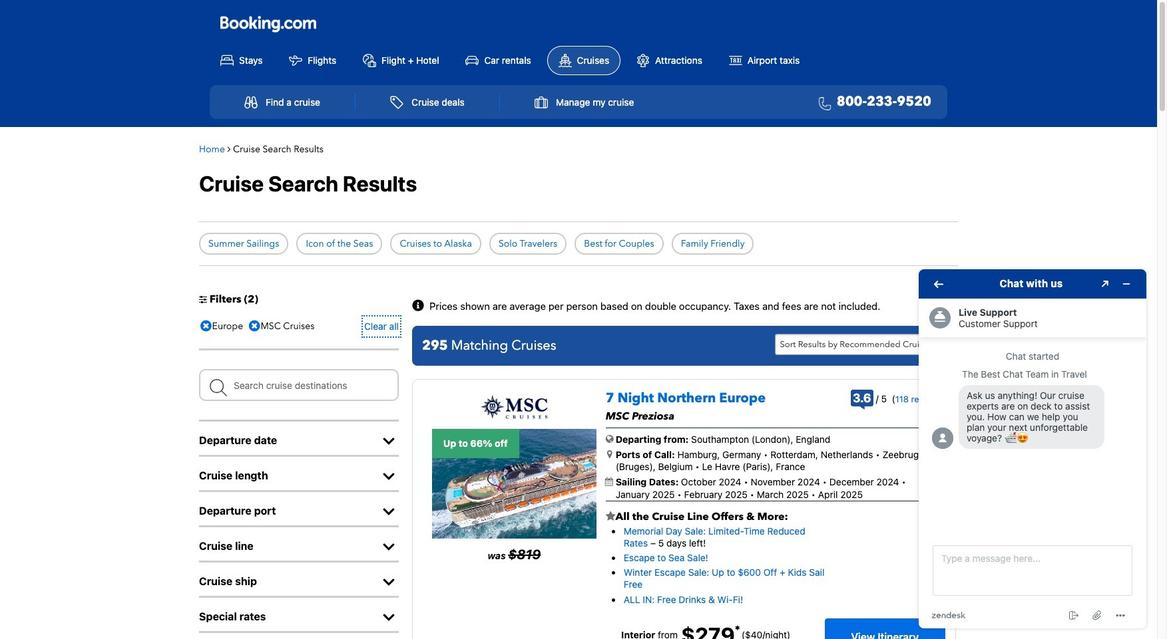 Task type: locate. For each thing, give the bounding box(es) containing it.
1 times circle image from the left
[[197, 317, 215, 337]]

msc cruises image
[[480, 395, 548, 420]]

1 chevron down image from the top
[[379, 471, 399, 484]]

chevron down image
[[379, 471, 399, 484], [379, 541, 399, 555], [379, 577, 399, 590]]

2 vertical spatial chevron down image
[[379, 577, 399, 590]]

1 vertical spatial chevron down image
[[379, 541, 399, 555]]

info label image
[[412, 300, 427, 313]]

2 chevron down image from the top
[[379, 541, 399, 555]]

2 chevron down image from the top
[[379, 506, 399, 519]]

1 vertical spatial chevron down image
[[379, 506, 399, 519]]

2 times circle image from the left
[[246, 317, 263, 337]]

2 vertical spatial chevron down image
[[379, 612, 399, 625]]

chevron down image
[[379, 435, 399, 449], [379, 506, 399, 519], [379, 612, 399, 625]]

times circle image
[[197, 317, 215, 337], [246, 317, 263, 337]]

Search cruise destinations text field
[[199, 370, 399, 402]]

travel menu navigation
[[210, 85, 947, 119]]

0 vertical spatial chevron down image
[[379, 471, 399, 484]]

0 vertical spatial chevron down image
[[379, 435, 399, 449]]

calendar image
[[605, 478, 613, 487]]

1 horizontal spatial times circle image
[[246, 317, 263, 337]]

main content
[[192, 134, 965, 640]]

None field
[[199, 370, 399, 402]]

0 horizontal spatial times circle image
[[197, 317, 215, 337]]



Task type: vqa. For each thing, say whether or not it's contained in the screenshot.
third chevron down image from the bottom of the page
yes



Task type: describe. For each thing, give the bounding box(es) containing it.
1 chevron down image from the top
[[379, 435, 399, 449]]

asterisk image
[[735, 626, 740, 631]]

prices shown are average per person based on double occupancy. taxes and fees are not included. element
[[429, 301, 880, 311]]

sliders image
[[199, 295, 207, 304]]

star image
[[606, 511, 616, 522]]

map marker image
[[607, 450, 612, 459]]

angle right image
[[227, 144, 231, 153]]

3 chevron down image from the top
[[379, 577, 399, 590]]

3 chevron down image from the top
[[379, 612, 399, 625]]

globe image
[[606, 435, 614, 444]]

booking.com home image
[[220, 15, 316, 33]]

msc preziosa image
[[432, 429, 596, 539]]



